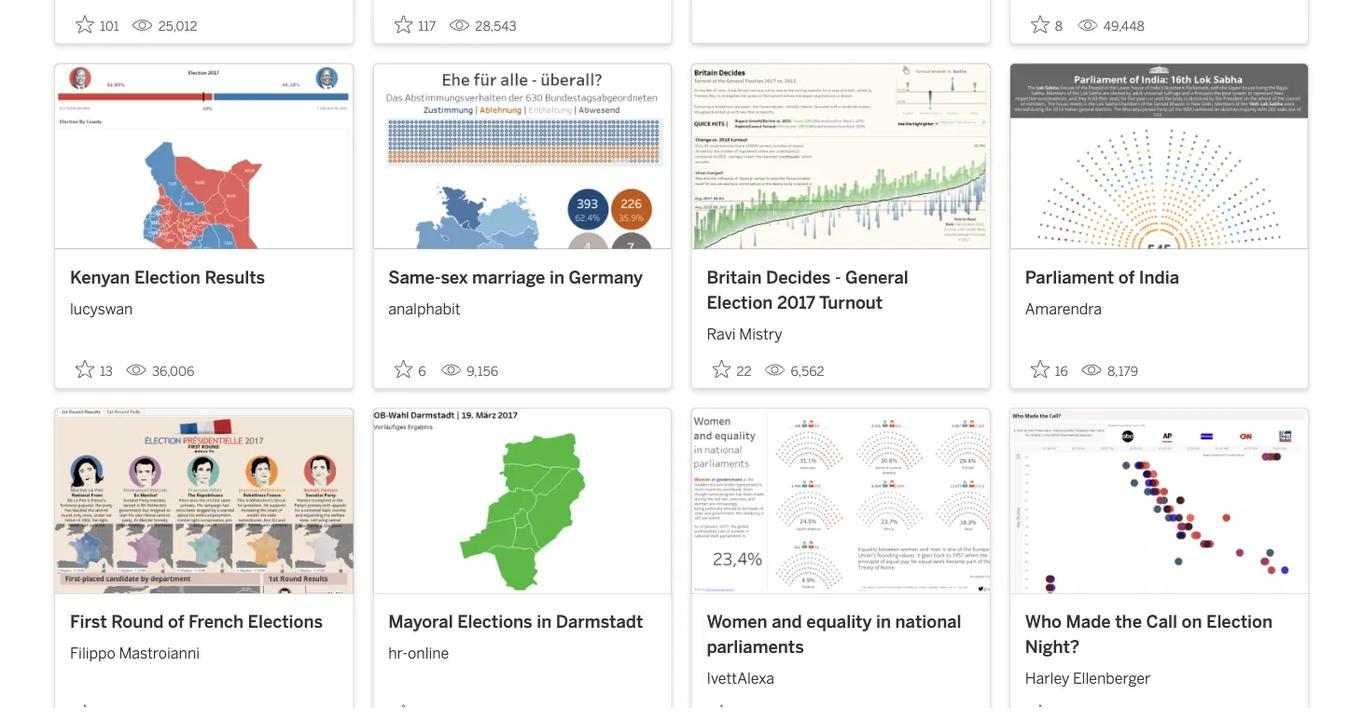 Task type: describe. For each thing, give the bounding box(es) containing it.
28,543 views element
[[442, 11, 524, 41]]

general
[[846, 267, 909, 287]]

ellenberger
[[1073, 670, 1151, 688]]

mastroianni
[[119, 645, 200, 662]]

kenyan
[[70, 267, 130, 287]]

round
[[111, 612, 164, 632]]

workbook thumbnail image for of
[[55, 409, 353, 593]]

workbook thumbnail image for -
[[692, 64, 990, 249]]

9,156 views element
[[433, 356, 506, 386]]

results
[[205, 267, 265, 287]]

first round of french elections
[[70, 612, 323, 632]]

amarendra link
[[1026, 290, 1294, 320]]

6,562 views element
[[758, 356, 832, 386]]

mayoral elections in darmstadt link
[[389, 609, 657, 635]]

the
[[1116, 612, 1142, 632]]

amarendra
[[1026, 300, 1102, 318]]

28,543
[[475, 19, 517, 34]]

election inside who made the call on election night?
[[1207, 612, 1273, 632]]

sex
[[441, 267, 468, 287]]

ravi mistry link
[[707, 316, 975, 346]]

add favorite button down harley
[[1026, 699, 1070, 708]]

filippo
[[70, 645, 116, 662]]

1 elections from the left
[[248, 612, 323, 632]]

8,179
[[1108, 363, 1139, 379]]

add favorite button down hr-online
[[389, 699, 433, 708]]

workbook thumbnail image for in
[[374, 409, 672, 593]]

parliament of india link
[[1026, 265, 1294, 290]]

in for same-sex marriage in germany
[[550, 267, 565, 287]]

ivettalexa
[[707, 670, 775, 688]]

britain decides - general election 2017 turnout link
[[707, 265, 975, 316]]

add favorite image for mayoral elections in darmstadt
[[394, 705, 413, 708]]

hr-online
[[389, 645, 449, 662]]

equality
[[807, 612, 872, 632]]

-
[[835, 267, 841, 287]]

101
[[100, 19, 119, 34]]

Add Favorite button
[[70, 9, 125, 40]]

49,448 views element
[[1070, 11, 1153, 41]]

night?
[[1026, 637, 1080, 658]]

election inside britain decides - general election 2017 turnout
[[707, 292, 773, 313]]

made
[[1066, 612, 1111, 632]]

filippo mastroianni
[[70, 645, 200, 662]]

2017
[[778, 292, 816, 313]]

36,006
[[152, 363, 195, 379]]

women and equality in national parliaments link
[[707, 609, 975, 661]]

mayoral elections in darmstadt
[[389, 612, 643, 632]]

in for women and equality in national parliaments
[[876, 612, 891, 632]]

add favorite image for first round of french elections
[[76, 705, 94, 708]]

add favorite button down ivettalexa at bottom
[[707, 699, 758, 708]]

parliaments
[[707, 637, 804, 658]]

women
[[707, 612, 768, 632]]

on
[[1182, 612, 1203, 632]]

parliament of india
[[1026, 267, 1180, 287]]

add favorite button containing 8
[[1026, 9, 1070, 40]]

india
[[1140, 267, 1180, 287]]

filippo mastroianni link
[[70, 635, 338, 665]]

who made the call on election night?
[[1026, 612, 1273, 658]]

16
[[1055, 363, 1069, 379]]

britain decides - general election 2017 turnout
[[707, 267, 909, 313]]

Add Favorite button
[[389, 9, 442, 40]]

britain
[[707, 267, 762, 287]]

french
[[189, 612, 244, 632]]

workbook thumbnail image for marriage
[[374, 64, 672, 249]]

mistry
[[740, 326, 783, 343]]

and
[[772, 612, 803, 632]]

0 horizontal spatial of
[[168, 612, 184, 632]]

call
[[1147, 612, 1178, 632]]

117
[[418, 19, 436, 34]]

harley ellenberger
[[1026, 670, 1151, 688]]

same-
[[389, 267, 441, 287]]

online
[[408, 645, 449, 662]]

workbook thumbnail image for the
[[1011, 409, 1309, 593]]

analphabit
[[389, 300, 461, 318]]



Task type: locate. For each thing, give the bounding box(es) containing it.
decides
[[766, 267, 831, 287]]

add favorite button containing 13
[[70, 354, 118, 384]]

elections up 'hr-online' link
[[458, 612, 533, 632]]

add favorite image down harley
[[1031, 705, 1050, 708]]

election right the on at the right bottom of page
[[1207, 612, 1273, 632]]

0 vertical spatial election
[[134, 267, 201, 287]]

in right equality
[[876, 612, 891, 632]]

add favorite button containing 6
[[389, 354, 433, 384]]

workbook thumbnail image for india
[[1011, 64, 1309, 249]]

national
[[896, 612, 962, 632]]

6
[[418, 363, 426, 379]]

1 horizontal spatial elections
[[458, 612, 533, 632]]

first
[[70, 612, 107, 632]]

add favorite button down filippo
[[70, 699, 121, 708]]

who
[[1026, 612, 1062, 632]]

ivettalexa link
[[707, 661, 975, 690]]

1 vertical spatial election
[[707, 292, 773, 313]]

hr-
[[389, 645, 408, 662]]

add favorite image down hr-
[[394, 705, 413, 708]]

first round of french elections link
[[70, 609, 338, 635]]

same-sex marriage in germany
[[389, 267, 643, 287]]

13
[[100, 363, 113, 379]]

8
[[1055, 19, 1063, 34]]

22
[[737, 363, 752, 379]]

in up analphabit link
[[550, 267, 565, 287]]

elections
[[248, 612, 323, 632], [458, 612, 533, 632]]

2 horizontal spatial election
[[1207, 612, 1273, 632]]

analphabit link
[[389, 290, 657, 320]]

darmstadt
[[556, 612, 643, 632]]

1 horizontal spatial add favorite image
[[394, 705, 413, 708]]

workbook thumbnail image
[[55, 64, 353, 249], [374, 64, 672, 249], [692, 64, 990, 249], [1011, 64, 1309, 249], [55, 409, 353, 593], [374, 409, 672, 593], [692, 409, 990, 593], [1011, 409, 1309, 593]]

women and equality in national parliaments
[[707, 612, 962, 658]]

3 add favorite image from the left
[[1031, 705, 1050, 708]]

mayoral
[[389, 612, 453, 632]]

25,012
[[158, 19, 197, 34]]

germany
[[569, 267, 643, 287]]

lucyswan
[[70, 300, 133, 318]]

0 horizontal spatial add favorite image
[[76, 705, 94, 708]]

49,448
[[1104, 19, 1145, 34]]

marriage
[[472, 267, 545, 287]]

kenyan election results link
[[70, 265, 338, 290]]

parliament
[[1026, 267, 1115, 287]]

1 add favorite image from the left
[[76, 705, 94, 708]]

add favorite button left 49,448
[[1026, 9, 1070, 40]]

who made the call on election night? link
[[1026, 609, 1294, 661]]

Add Favorite button
[[707, 354, 758, 384]]

2 add favorite image from the left
[[394, 705, 413, 708]]

harley
[[1026, 670, 1070, 688]]

6,562
[[791, 363, 825, 379]]

add favorite image down filippo
[[76, 705, 94, 708]]

election up lucyswan link
[[134, 267, 201, 287]]

hr-online link
[[389, 635, 657, 665]]

in
[[550, 267, 565, 287], [537, 612, 552, 632], [876, 612, 891, 632]]

add favorite button down lucyswan
[[70, 354, 118, 384]]

of
[[1119, 267, 1135, 287], [168, 612, 184, 632]]

add favorite image
[[713, 705, 731, 708]]

Add Favorite button
[[1026, 354, 1074, 384]]

1 vertical spatial of
[[168, 612, 184, 632]]

36,006 views element
[[118, 356, 202, 386]]

1 horizontal spatial election
[[707, 292, 773, 313]]

elections right french
[[248, 612, 323, 632]]

election
[[134, 267, 201, 287], [707, 292, 773, 313], [1207, 612, 1273, 632]]

lucyswan link
[[70, 290, 338, 320]]

of left india
[[1119, 267, 1135, 287]]

0 horizontal spatial election
[[134, 267, 201, 287]]

same-sex marriage in germany link
[[389, 265, 657, 290]]

8,179 views element
[[1074, 356, 1146, 386]]

0 horizontal spatial elections
[[248, 612, 323, 632]]

25,012 views element
[[125, 11, 205, 41]]

in inside women and equality in national parliaments
[[876, 612, 891, 632]]

0 vertical spatial of
[[1119, 267, 1135, 287]]

9,156
[[467, 363, 498, 379]]

add favorite button down analphabit
[[389, 354, 433, 384]]

ravi mistry
[[707, 326, 783, 343]]

add favorite image
[[76, 705, 94, 708], [394, 705, 413, 708], [1031, 705, 1050, 708]]

2 horizontal spatial add favorite image
[[1031, 705, 1050, 708]]

1 horizontal spatial of
[[1119, 267, 1135, 287]]

workbook thumbnail image for equality
[[692, 409, 990, 593]]

workbook thumbnail image for results
[[55, 64, 353, 249]]

2 elections from the left
[[458, 612, 533, 632]]

harley ellenberger link
[[1026, 661, 1294, 690]]

add favorite image for who made the call on election night?
[[1031, 705, 1050, 708]]

turnout
[[820, 292, 883, 313]]

ravi
[[707, 326, 736, 343]]

in up 'hr-online' link
[[537, 612, 552, 632]]

election down britain
[[707, 292, 773, 313]]

2 vertical spatial election
[[1207, 612, 1273, 632]]

of up the mastroianni
[[168, 612, 184, 632]]

Add Favorite button
[[1026, 9, 1070, 40], [70, 354, 118, 384], [389, 354, 433, 384], [70, 699, 121, 708], [389, 699, 433, 708], [707, 699, 758, 708], [1026, 699, 1070, 708]]

kenyan election results
[[70, 267, 265, 287]]



Task type: vqa. For each thing, say whether or not it's contained in the screenshot.


